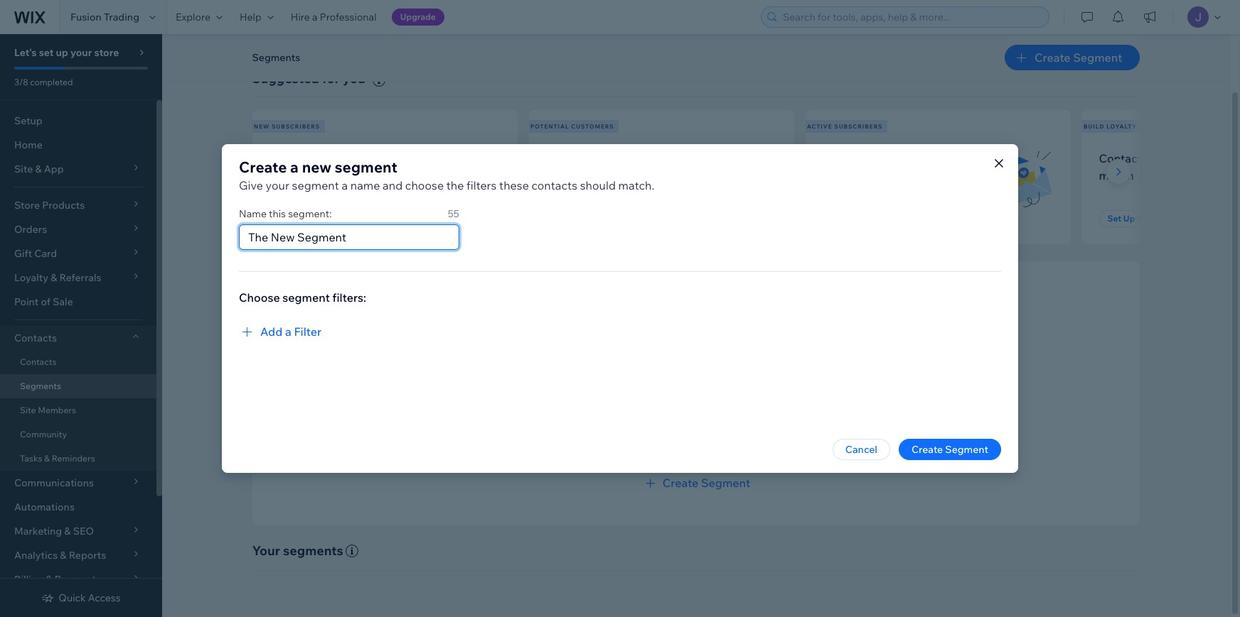 Task type: locate. For each thing, give the bounding box(es) containing it.
0 horizontal spatial and
[[383, 178, 403, 193]]

subscribers right active
[[834, 123, 883, 130]]

segment up name
[[335, 158, 397, 176]]

access
[[88, 592, 121, 605]]

&
[[44, 454, 50, 464]]

contacts down the point of sale
[[14, 332, 57, 345]]

send
[[554, 422, 579, 434]]

0 vertical spatial to
[[331, 168, 343, 183]]

1 horizontal spatial up
[[1123, 213, 1135, 224]]

2 vertical spatial to
[[574, 441, 583, 454]]

new inside the "new contacts who recently subscribed to your mailing list"
[[269, 151, 293, 166]]

contacts inside popup button
[[14, 332, 57, 345]]

segment up filter
[[282, 291, 330, 305]]

a right made
[[620, 168, 626, 183]]

0 vertical spatial segments
[[252, 51, 300, 64]]

customers up potential customers who haven't made a purchase yet
[[571, 123, 614, 130]]

new subscribers
[[254, 123, 320, 130]]

2 horizontal spatial create segment
[[1035, 50, 1122, 65]]

0 vertical spatial contacts
[[296, 151, 342, 166]]

of
[[41, 296, 50, 309]]

potential
[[530, 123, 569, 130], [546, 151, 593, 166]]

1 vertical spatial to
[[723, 422, 733, 434]]

1 set from the left
[[278, 213, 292, 224]]

who inside potential customers who haven't made a purchase yet
[[655, 151, 678, 166]]

help button
[[231, 0, 282, 34]]

0 horizontal spatial who
[[345, 151, 367, 166]]

create segment button
[[1005, 45, 1140, 70], [899, 439, 1001, 461], [641, 475, 750, 492]]

set for 2nd set up segment button from left
[[1108, 213, 1122, 224]]

choose
[[239, 291, 280, 305]]

new up subscribed at the left top of page
[[269, 151, 293, 166]]

let's
[[14, 46, 37, 59]]

who
[[345, 151, 367, 166], [655, 151, 678, 166]]

2 set from the left
[[1108, 213, 1122, 224]]

2 horizontal spatial create segment button
[[1005, 45, 1140, 70]]

1 horizontal spatial set up segment button
[[1099, 211, 1183, 228]]

set up segment for 2nd set up segment button from left
[[1108, 213, 1174, 224]]

0 horizontal spatial to
[[331, 168, 343, 183]]

0 horizontal spatial up
[[294, 213, 305, 224]]

set up segment button
[[269, 211, 353, 228], [1099, 211, 1183, 228]]

up right this on the left of the page
[[294, 213, 305, 224]]

loyalty
[[1107, 123, 1137, 130]]

automations
[[14, 501, 75, 514]]

to
[[331, 168, 343, 183], [723, 422, 733, 434], [574, 441, 583, 454]]

tasks & reminders
[[20, 454, 95, 464]]

potential inside potential customers who haven't made a purchase yet
[[546, 151, 593, 166]]

store
[[94, 46, 119, 59]]

2 vertical spatial segment
[[282, 291, 330, 305]]

1 horizontal spatial segments
[[252, 51, 300, 64]]

and down build
[[810, 441, 828, 454]]

2 who from the left
[[655, 151, 678, 166]]

1 set up segment from the left
[[278, 213, 344, 224]]

mailing
[[372, 168, 411, 183]]

1 horizontal spatial create segment
[[912, 444, 988, 457]]

1 vertical spatial potential
[[546, 151, 593, 166]]

new
[[254, 123, 270, 130], [269, 151, 293, 166]]

site
[[20, 405, 36, 416]]

give
[[239, 178, 263, 193]]

0 vertical spatial new
[[254, 123, 270, 130]]

1 vertical spatial and
[[786, 422, 804, 434]]

1 horizontal spatial who
[[655, 151, 678, 166]]

2 vertical spatial and
[[810, 441, 828, 454]]

1 horizontal spatial subscribers
[[834, 123, 883, 130]]

2 subscribers from the left
[[834, 123, 883, 130]]

home link
[[0, 133, 156, 157]]

your inside the sidebar element
[[70, 46, 92, 59]]

a
[[312, 11, 318, 23], [1176, 151, 1182, 166], [290, 158, 299, 176], [620, 168, 626, 183], [342, 178, 348, 193], [285, 325, 291, 339]]

subscribers for new subscribers
[[272, 123, 320, 130]]

contacts inside create a new segment give your segment a name and choose the filters these contacts should match.
[[532, 178, 577, 193]]

potential
[[740, 441, 781, 454]]

2 vertical spatial create segment button
[[641, 475, 750, 492]]

create segment button for segments
[[1005, 45, 1140, 70]]

set
[[39, 46, 54, 59]]

contacts down loyalty
[[1099, 151, 1148, 166]]

you
[[343, 70, 365, 87]]

1 vertical spatial create segment button
[[899, 439, 1001, 461]]

professional
[[320, 11, 377, 23]]

0 horizontal spatial create segment
[[663, 476, 750, 491]]

0 vertical spatial create segment
[[1035, 50, 1122, 65]]

segments
[[283, 543, 343, 559]]

birthday
[[1185, 151, 1230, 166]]

2 vertical spatial contacts
[[20, 357, 56, 368]]

to right new on the top left of the page
[[331, 168, 343, 183]]

up
[[294, 213, 305, 224], [1123, 213, 1135, 224]]

segments inside button
[[252, 51, 300, 64]]

community
[[20, 430, 67, 440]]

set up segment up name this segment: field
[[278, 213, 344, 224]]

contacts up subscribed at the left top of page
[[296, 151, 342, 166]]

segment
[[1073, 50, 1122, 65], [307, 213, 344, 224], [1137, 213, 1174, 224], [945, 444, 988, 457], [701, 476, 750, 491]]

0 vertical spatial create segment button
[[1005, 45, 1140, 70]]

a right the hire
[[312, 11, 318, 23]]

segments up site members
[[20, 381, 61, 392]]

2 up from the left
[[1123, 213, 1135, 224]]

1 horizontal spatial set
[[1108, 213, 1122, 224]]

0 horizontal spatial contacts
[[296, 151, 342, 166]]

point
[[14, 296, 39, 309]]

1 horizontal spatial contacts
[[532, 178, 577, 193]]

and inside create a new segment give your segment a name and choose the filters these contacts should match.
[[383, 178, 403, 193]]

made
[[587, 168, 618, 183]]

create
[[1035, 50, 1071, 65], [239, 158, 287, 176], [912, 444, 943, 457], [663, 476, 699, 491]]

1 vertical spatial new
[[269, 151, 293, 166]]

set up segment down contacts with a birthday th
[[1108, 213, 1174, 224]]

your down personalized
[[613, 441, 633, 454]]

1 horizontal spatial create segment button
[[899, 439, 1001, 461]]

know
[[586, 441, 611, 454]]

1 vertical spatial customers
[[596, 151, 653, 166]]

your
[[70, 46, 92, 59], [345, 168, 369, 183], [266, 178, 289, 193], [613, 441, 633, 454]]

who inside the "new contacts who recently subscribed to your mailing list"
[[345, 151, 367, 166]]

recently
[[370, 151, 414, 166]]

a right "add"
[[285, 325, 291, 339]]

0 vertical spatial customers
[[571, 123, 614, 130]]

segments link
[[0, 375, 156, 399]]

customers
[[571, 123, 614, 130], [596, 151, 653, 166]]

0 horizontal spatial set up segment button
[[269, 211, 353, 228]]

set up segment button down subscribed at the left top of page
[[269, 211, 353, 228]]

contacts right 'these'
[[532, 178, 577, 193]]

get
[[554, 441, 572, 454]]

subscribers
[[272, 123, 320, 130], [834, 123, 883, 130]]

and up the leads
[[786, 422, 804, 434]]

2 vertical spatial create segment
[[663, 476, 750, 491]]

subscribers up new on the top left of the page
[[272, 123, 320, 130]]

send personalized email campaigns to drive sales and build trust get to know your high-value customers, potential leads and more
[[554, 422, 854, 454]]

who up name
[[345, 151, 367, 166]]

set
[[278, 213, 292, 224], [1108, 213, 1122, 224]]

Search for tools, apps, help & more... field
[[779, 7, 1045, 27]]

1 vertical spatial segment
[[292, 178, 339, 193]]

2 horizontal spatial to
[[723, 422, 733, 434]]

list
[[249, 110, 1240, 245]]

1 vertical spatial segments
[[20, 381, 61, 392]]

potential for potential customers who haven't made a purchase yet
[[546, 151, 593, 166]]

1 who from the left
[[345, 151, 367, 166]]

your right give
[[266, 178, 289, 193]]

value
[[659, 441, 684, 454]]

leads
[[783, 441, 808, 454]]

0 vertical spatial segment
[[335, 158, 397, 176]]

1 horizontal spatial set up segment
[[1108, 213, 1174, 224]]

contacts
[[1099, 151, 1148, 166], [14, 332, 57, 345], [20, 357, 56, 368]]

new for new subscribers
[[254, 123, 270, 130]]

should
[[580, 178, 616, 193]]

1 up from the left
[[294, 213, 305, 224]]

1 vertical spatial contacts
[[532, 178, 577, 193]]

a left new on the top left of the page
[[290, 158, 299, 176]]

contacts
[[296, 151, 342, 166], [532, 178, 577, 193]]

segments button
[[245, 47, 307, 68]]

and down recently
[[383, 178, 403, 193]]

hire a professional link
[[282, 0, 385, 34]]

segment down new on the top left of the page
[[292, 178, 339, 193]]

2 horizontal spatial and
[[810, 441, 828, 454]]

segments inside the sidebar element
[[20, 381, 61, 392]]

segment
[[335, 158, 397, 176], [292, 178, 339, 193], [282, 291, 330, 305]]

2 set up segment from the left
[[1108, 213, 1174, 224]]

to right get
[[574, 441, 583, 454]]

cancel
[[845, 444, 877, 457]]

new down suggested
[[254, 123, 270, 130]]

customers inside potential customers who haven't made a purchase yet
[[596, 151, 653, 166]]

0 vertical spatial and
[[383, 178, 403, 193]]

your left mailing on the top left
[[345, 168, 369, 183]]

contacts down contacts popup button
[[20, 357, 56, 368]]

0 horizontal spatial subscribers
[[272, 123, 320, 130]]

to left drive
[[723, 422, 733, 434]]

segments up suggested
[[252, 51, 300, 64]]

add a filter
[[260, 325, 322, 339]]

contacts with a birthday th
[[1099, 151, 1240, 183]]

0 horizontal spatial segments
[[20, 381, 61, 392]]

set up segment button down contacts with a birthday th
[[1099, 211, 1183, 228]]

1 subscribers from the left
[[272, 123, 320, 130]]

your right the up
[[70, 46, 92, 59]]

a right with
[[1176, 151, 1182, 166]]

email
[[643, 422, 668, 434]]

contacts for contacts popup button
[[14, 332, 57, 345]]

0 vertical spatial contacts
[[1099, 151, 1148, 166]]

your inside the "new contacts who recently subscribed to your mailing list"
[[345, 168, 369, 183]]

1 horizontal spatial to
[[574, 441, 583, 454]]

0 horizontal spatial set
[[278, 213, 292, 224]]

filters
[[467, 178, 497, 193]]

0 horizontal spatial set up segment
[[278, 213, 344, 224]]

create segment
[[1035, 50, 1122, 65], [912, 444, 988, 457], [663, 476, 750, 491]]

1 vertical spatial contacts
[[14, 332, 57, 345]]

point of sale
[[14, 296, 73, 309]]

customers up made
[[596, 151, 653, 166]]

up down contacts with a birthday th
[[1123, 213, 1135, 224]]

who up purchase
[[655, 151, 678, 166]]

list
[[414, 168, 430, 183]]

0 vertical spatial potential
[[530, 123, 569, 130]]

to inside the "new contacts who recently subscribed to your mailing list"
[[331, 168, 343, 183]]



Task type: vqa. For each thing, say whether or not it's contained in the screenshot.
Potential corresponding to Potential customers
yes



Task type: describe. For each thing, give the bounding box(es) containing it.
set for second set up segment button from the right
[[278, 213, 292, 224]]

build loyalty
[[1084, 123, 1137, 130]]

site members
[[20, 405, 76, 416]]

more
[[830, 441, 854, 454]]

this
[[269, 208, 286, 220]]

create segment button for cancel
[[899, 439, 1001, 461]]

new for new contacts who recently subscribed to your mailing list
[[269, 151, 293, 166]]

active
[[807, 123, 832, 130]]

0 horizontal spatial create segment button
[[641, 475, 750, 492]]

potential for potential customers
[[530, 123, 569, 130]]

name
[[350, 178, 380, 193]]

segments for segments button
[[252, 51, 300, 64]]

active subscribers
[[807, 123, 883, 130]]

quick access
[[59, 592, 121, 605]]

choose
[[405, 178, 444, 193]]

suggested for you
[[252, 70, 365, 87]]

these
[[499, 178, 529, 193]]

fusion
[[70, 11, 102, 23]]

contacts inside contacts with a birthday th
[[1099, 151, 1148, 166]]

a left name
[[342, 178, 348, 193]]

filters:
[[332, 291, 366, 305]]

55
[[448, 208, 459, 220]]

contacts inside the "new contacts who recently subscribed to your mailing list"
[[296, 151, 342, 166]]

sales
[[760, 422, 784, 434]]

potential customers
[[530, 123, 614, 130]]

drive
[[735, 422, 758, 434]]

with
[[1150, 151, 1173, 166]]

your
[[252, 543, 280, 559]]

customers for potential customers who haven't made a purchase yet
[[596, 151, 653, 166]]

setup link
[[0, 109, 156, 133]]

customers,
[[686, 441, 737, 454]]

the
[[446, 178, 464, 193]]

set up segment for second set up segment button from the right
[[278, 213, 344, 224]]

new contacts who recently subscribed to your mailing list
[[269, 151, 430, 183]]

sale
[[53, 296, 73, 309]]

segments for segments link
[[20, 381, 61, 392]]

new
[[302, 158, 331, 176]]

let's set up your store
[[14, 46, 119, 59]]

choose segment filters:
[[239, 291, 366, 305]]

subscribers for active subscribers
[[834, 123, 883, 130]]

upgrade button
[[392, 9, 444, 26]]

your inside send personalized email campaigns to drive sales and build trust get to know your high-value customers, potential leads and more
[[613, 441, 633, 454]]

filter
[[294, 325, 322, 339]]

quick access button
[[41, 592, 121, 605]]

tasks & reminders link
[[0, 447, 156, 471]]

match.
[[618, 178, 654, 193]]

sidebar element
[[0, 34, 162, 618]]

for
[[322, 70, 340, 87]]

upgrade
[[400, 11, 436, 22]]

home
[[14, 139, 43, 151]]

explore
[[176, 11, 210, 23]]

Name this segment: field
[[244, 225, 454, 250]]

contacts link
[[0, 351, 156, 375]]

1 set up segment button from the left
[[269, 211, 353, 228]]

up for second set up segment button from the right
[[294, 213, 305, 224]]

name this segment:
[[239, 208, 332, 220]]

trust
[[831, 422, 853, 434]]

2 set up segment button from the left
[[1099, 211, 1183, 228]]

completed
[[30, 77, 73, 87]]

who for purchase
[[655, 151, 678, 166]]

reminders
[[52, 454, 95, 464]]

up for 2nd set up segment button from left
[[1123, 213, 1135, 224]]

members
[[38, 405, 76, 416]]

add a filter button
[[239, 324, 322, 341]]

your segments
[[252, 543, 343, 559]]

1 vertical spatial create segment
[[912, 444, 988, 457]]

quick
[[59, 592, 86, 605]]

a inside potential customers who haven't made a purchase yet
[[620, 168, 626, 183]]

build
[[1084, 123, 1105, 130]]

segment:
[[288, 208, 332, 220]]

campaigns
[[670, 422, 721, 434]]

up
[[56, 46, 68, 59]]

site members link
[[0, 399, 156, 423]]

1 horizontal spatial and
[[786, 422, 804, 434]]

yet
[[681, 168, 698, 183]]

tasks
[[20, 454, 42, 464]]

setup
[[14, 114, 42, 127]]

hire a professional
[[291, 11, 377, 23]]

hire
[[291, 11, 310, 23]]

add
[[260, 325, 283, 339]]

contacts button
[[0, 326, 156, 351]]

who for your
[[345, 151, 367, 166]]

high-
[[636, 441, 659, 454]]

personalized
[[581, 422, 640, 434]]

3/8 completed
[[14, 77, 73, 87]]

suggested
[[252, 70, 319, 87]]

point of sale link
[[0, 290, 156, 314]]

3/8
[[14, 77, 28, 87]]

create a new segment give your segment a name and choose the filters these contacts should match.
[[239, 158, 654, 193]]

a inside contacts with a birthday th
[[1176, 151, 1182, 166]]

contacts for contacts link
[[20, 357, 56, 368]]

create inside create a new segment give your segment a name and choose the filters these contacts should match.
[[239, 158, 287, 176]]

automations link
[[0, 496, 156, 520]]

a inside button
[[285, 325, 291, 339]]

purchase
[[629, 168, 679, 183]]

haven't
[[546, 168, 585, 183]]

your inside create a new segment give your segment a name and choose the filters these contacts should match.
[[266, 178, 289, 193]]

list containing new contacts who recently subscribed to your mailing list
[[249, 110, 1240, 245]]

customers for potential customers
[[571, 123, 614, 130]]



